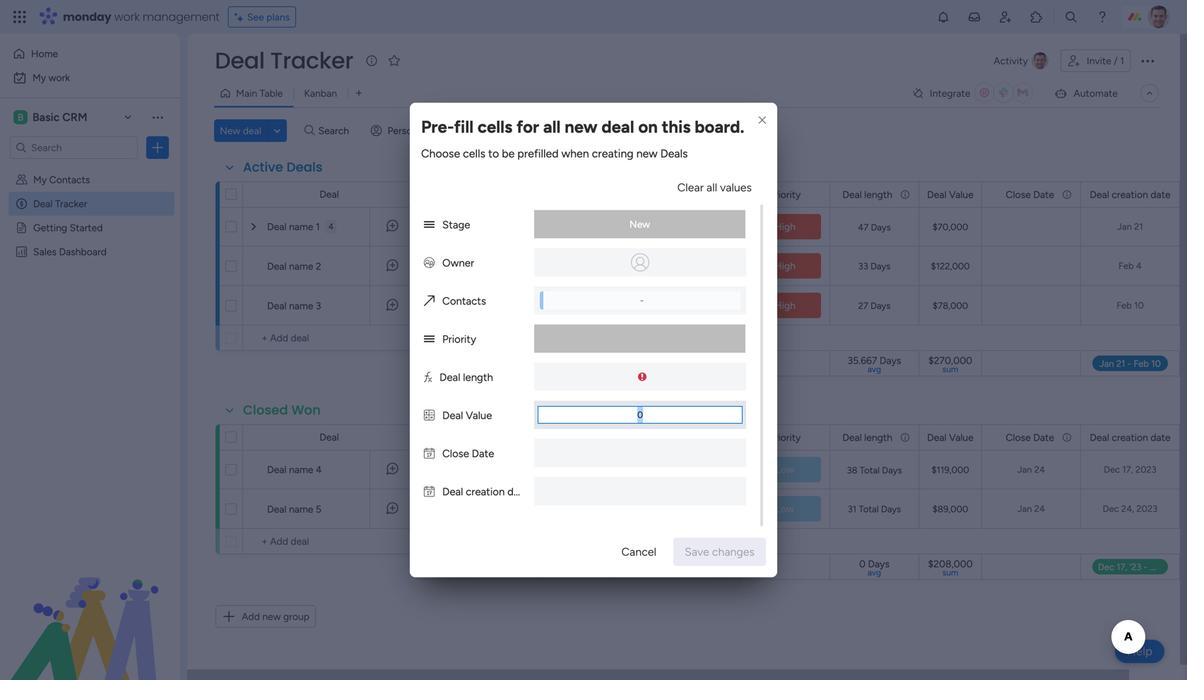 Task type: locate. For each thing, give the bounding box(es) containing it.
jan for discovery
[[1118, 221, 1132, 233]]

4 inside button
[[329, 222, 334, 232]]

10
[[1135, 300, 1144, 311]]

deal length right the v2 function image
[[440, 371, 493, 384]]

1 left the 4 button
[[316, 221, 320, 233]]

plans
[[267, 11, 290, 23]]

1 column information image from the left
[[721, 189, 732, 200]]

1 vertical spatial high
[[775, 260, 796, 272]]

deal creation date field up dec 17, 2023
[[1087, 430, 1175, 446]]

deal value
[[928, 189, 974, 201], [443, 410, 492, 422], [928, 432, 974, 444]]

4 name from the top
[[289, 464, 313, 476]]

1 vertical spatial total
[[859, 504, 879, 515]]

deal length field up 38 total days
[[839, 430, 896, 446]]

deals down v2 search icon on the left of the page
[[287, 158, 323, 176]]

Deal creation date field
[[1087, 187, 1175, 203], [1087, 430, 1175, 446]]

feb down jan 21
[[1119, 261, 1134, 272]]

0 vertical spatial total
[[860, 465, 880, 476]]

arrow down image
[[481, 122, 498, 139]]

1 horizontal spatial new
[[630, 218, 650, 230]]

deal tracker
[[215, 45, 353, 76], [33, 198, 87, 210]]

column information image
[[721, 189, 732, 200], [900, 189, 911, 200], [1062, 189, 1073, 200]]

deal value right dapulse numbers column icon
[[443, 410, 492, 422]]

2 name from the top
[[289, 261, 313, 273]]

dec left 24, at the bottom
[[1103, 504, 1120, 515]]

priority
[[770, 189, 801, 201], [443, 333, 476, 346], [770, 432, 801, 444]]

monday work management
[[63, 9, 220, 25]]

value up $119,000
[[949, 432, 974, 444]]

0 vertical spatial close date
[[1006, 189, 1055, 201]]

2 24 from the top
[[1035, 504, 1046, 515]]

0 horizontal spatial owner
[[443, 257, 474, 270]]

1 vertical spatial deal tracker
[[33, 198, 87, 210]]

0 vertical spatial 1
[[1121, 55, 1125, 67]]

contacts field for column information image associated with contacts
[[651, 430, 699, 446]]

v2 status image
[[424, 219, 435, 232], [424, 333, 435, 346]]

0 vertical spatial priority
[[770, 189, 801, 201]]

phoenix levy up cancel button
[[650, 504, 704, 515]]

monday marketplace image
[[1030, 10, 1044, 24]]

35.667
[[848, 355, 878, 367]]

deal tracker down my contacts
[[33, 198, 87, 210]]

work right monday
[[114, 9, 140, 25]]

deal
[[602, 117, 635, 137], [243, 125, 261, 137]]

choose cells to be prefilled when creating new deals
[[421, 147, 688, 160]]

2 column information image from the left
[[900, 189, 911, 200]]

0 vertical spatial length
[[865, 189, 893, 201]]

days inside '0 days avg'
[[868, 558, 890, 570]]

2023 right 24, at the bottom
[[1137, 504, 1158, 515]]

deal creation date up dec 17, 2023
[[1090, 432, 1171, 444]]

deal length
[[843, 189, 893, 201], [440, 371, 493, 384], [843, 432, 893, 444]]

this
[[662, 117, 691, 137]]

date for deals
[[1034, 189, 1055, 201]]

1 vertical spatial all
[[707, 181, 718, 194]]

be
[[502, 147, 515, 160]]

1 deal value field from the top
[[924, 187, 978, 203]]

leilani
[[649, 300, 675, 311], [649, 464, 675, 476]]

2 vertical spatial high
[[775, 300, 796, 312]]

tracker up kanban button
[[270, 45, 353, 76]]

name left the 4 button
[[289, 221, 313, 233]]

1 vertical spatial 4
[[1137, 261, 1142, 272]]

days
[[871, 222, 891, 233], [871, 261, 891, 272], [871, 300, 891, 312], [880, 355, 902, 367], [882, 465, 902, 476], [881, 504, 902, 515], [868, 558, 890, 570]]

option
[[0, 167, 180, 170]]

0 vertical spatial krause
[[677, 300, 705, 311]]

main table button
[[214, 82, 294, 105]]

0 vertical spatial cells
[[478, 117, 513, 137]]

jan 24
[[1018, 464, 1046, 476], [1018, 504, 1046, 515]]

0 horizontal spatial tracker
[[55, 198, 87, 210]]

2 horizontal spatial 4
[[1137, 261, 1142, 272]]

-
[[640, 295, 644, 306]]

list box
[[0, 165, 180, 455]]

1 horizontal spatial deal
[[602, 117, 635, 137]]

Search field
[[315, 121, 357, 141]]

2 vertical spatial new
[[262, 611, 281, 623]]

2 contacts field from the top
[[651, 430, 699, 446]]

date
[[1034, 189, 1055, 201], [1034, 432, 1055, 444], [472, 448, 494, 461]]

total right 38
[[860, 465, 880, 476]]

4 up "5"
[[316, 464, 322, 476]]

1 vertical spatial sum
[[943, 568, 959, 578]]

1 contacts field from the top
[[651, 187, 699, 203]]

4 right deal name 1
[[329, 222, 334, 232]]

creation right dapulse date column image
[[466, 486, 505, 499]]

main table
[[236, 87, 283, 99]]

0 vertical spatial contacts field
[[651, 187, 699, 203]]

v2 multiple person column image
[[424, 257, 435, 270]]

jan
[[1118, 221, 1132, 233], [1018, 464, 1032, 476], [1018, 504, 1032, 515]]

add to favorites image
[[387, 53, 401, 68]]

low left 38
[[776, 464, 795, 476]]

Close Date field
[[1003, 187, 1058, 203], [1003, 430, 1058, 446]]

date for 2nd deal creation date field from the bottom of the page
[[1151, 189, 1171, 201]]

madison
[[647, 221, 681, 233]]

2 jan 24 from the top
[[1018, 504, 1046, 515]]

new down on on the right top of page
[[637, 147, 658, 160]]

1 vertical spatial close date field
[[1003, 430, 1058, 446]]

1 horizontal spatial tracker
[[270, 45, 353, 76]]

1 for invite / 1
[[1121, 55, 1125, 67]]

2 horizontal spatial column information image
[[1062, 432, 1073, 444]]

value
[[949, 189, 974, 201], [466, 410, 492, 422], [949, 432, 974, 444]]

0 vertical spatial 4
[[329, 222, 334, 232]]

1 vertical spatial leilani krause
[[649, 464, 705, 476]]

close date for deals
[[1006, 189, 1055, 201]]

contacts field for contacts column information icon
[[651, 187, 699, 203]]

35.667 days avg
[[848, 355, 902, 375]]

1 avg from the top
[[868, 364, 882, 375]]

days right 33 at the top right of the page
[[871, 261, 891, 272]]

1 priority field from the top
[[766, 187, 805, 203]]

Priority field
[[766, 187, 805, 203], [766, 430, 805, 446]]

1 vertical spatial date
[[1151, 432, 1171, 444]]

my for my contacts
[[33, 174, 47, 186]]

my down search in workspace field
[[33, 174, 47, 186]]

select product image
[[13, 10, 27, 24]]

krause
[[677, 300, 705, 311], [677, 464, 705, 476]]

0 vertical spatial leilani krause
[[649, 300, 705, 311]]

0 vertical spatial 2023
[[1136, 464, 1157, 476]]

0 vertical spatial deal length field
[[839, 187, 896, 203]]

2 leilani from the top
[[649, 464, 675, 476]]

deal length field up 47
[[839, 187, 896, 203]]

deal name 3
[[267, 300, 321, 312]]

main
[[236, 87, 257, 99]]

0 vertical spatial new
[[565, 117, 598, 137]]

deal left angle down icon
[[243, 125, 261, 137]]

1 horizontal spatial 1
[[1121, 55, 1125, 67]]

21
[[1135, 221, 1144, 233]]

list box containing my contacts
[[0, 165, 180, 455]]

2 sum from the top
[[943, 568, 959, 578]]

name for 4
[[289, 464, 313, 476]]

length right the v2 function image
[[463, 371, 493, 384]]

column information image for contacts
[[721, 189, 732, 200]]

2 close date field from the top
[[1003, 430, 1058, 446]]

all
[[544, 117, 561, 137], [707, 181, 718, 194]]

1 leilani from the top
[[649, 300, 675, 311]]

2 leilani krause from the top
[[649, 464, 705, 476]]

length for deal length field associated with column information image for deal length
[[865, 432, 893, 444]]

my down home
[[33, 72, 46, 84]]

feb left 10 on the top
[[1117, 300, 1132, 311]]

deal creation date up jan 21
[[1090, 189, 1171, 201]]

$270,000 sum
[[929, 355, 973, 375]]

phoenix levy down the madison doyle
[[650, 261, 704, 272]]

contacts
[[49, 174, 90, 186], [655, 189, 696, 201], [443, 295, 486, 308], [655, 432, 696, 444]]

3 high from the top
[[775, 300, 796, 312]]

invite / 1
[[1087, 55, 1125, 67]]

name left 3
[[289, 300, 313, 312]]

filter button
[[431, 119, 498, 142]]

0 horizontal spatial column information image
[[721, 432, 732, 444]]

person
[[388, 125, 418, 137]]

1 vertical spatial 2023
[[1137, 504, 1158, 515]]

v2 status image left stage
[[424, 219, 435, 232]]

length up 47 days
[[865, 189, 893, 201]]

jan 21
[[1118, 221, 1144, 233]]

1 low from the top
[[776, 464, 795, 476]]

days right 47
[[871, 222, 891, 233]]

deals down this
[[661, 147, 688, 160]]

4 button
[[326, 207, 337, 247]]

0 horizontal spatial deal
[[243, 125, 261, 137]]

1 inside button
[[1121, 55, 1125, 67]]

work down home
[[49, 72, 70, 84]]

1 vertical spatial date
[[1034, 432, 1055, 444]]

value up the $70,000
[[949, 189, 974, 201]]

0 horizontal spatial deals
[[287, 158, 323, 176]]

sum down $89,000 at the right bottom
[[943, 568, 959, 578]]

cells
[[478, 117, 513, 137], [463, 147, 486, 160]]

Deal length field
[[839, 187, 896, 203], [839, 430, 896, 446]]

1 vertical spatial dec
[[1103, 504, 1120, 515]]

$208,000
[[928, 558, 973, 570]]

lottie animation image
[[0, 538, 180, 681]]

deal creation date
[[1090, 189, 1171, 201], [1090, 432, 1171, 444], [443, 486, 529, 499]]

cancel button
[[610, 538, 668, 567]]

1 name from the top
[[289, 221, 313, 233]]

hide button
[[556, 119, 608, 142]]

work for monday
[[114, 9, 140, 25]]

days inside 35.667 days avg
[[880, 355, 902, 367]]

3
[[316, 300, 321, 312]]

1 horizontal spatial all
[[707, 181, 718, 194]]

dec for dec 24, 2023
[[1103, 504, 1120, 515]]

new deal button
[[214, 119, 267, 142]]

deal value up the $70,000
[[928, 189, 974, 201]]

sum down $78,000
[[943, 364, 959, 375]]

1 vertical spatial contacts field
[[651, 430, 699, 446]]

1 vertical spatial jan
[[1018, 464, 1032, 476]]

add view image
[[356, 88, 362, 98]]

2 horizontal spatial column information image
[[1062, 189, 1073, 200]]

2 avg from the top
[[868, 568, 882, 578]]

new
[[565, 117, 598, 137], [637, 147, 658, 160], [262, 611, 281, 623]]

help
[[1128, 645, 1153, 659]]

2 vertical spatial 4
[[316, 464, 322, 476]]

1 phoenix from the top
[[650, 261, 682, 272]]

person button
[[365, 119, 426, 142]]

dapulse date column image
[[424, 486, 435, 499]]

0 vertical spatial work
[[114, 9, 140, 25]]

avg for 35.667
[[868, 364, 882, 375]]

avg right 0
[[868, 568, 882, 578]]

dec
[[1104, 464, 1121, 476], [1103, 504, 1120, 515]]

Active Deals field
[[240, 158, 326, 177]]

table
[[260, 87, 283, 99]]

0 vertical spatial deal tracker
[[215, 45, 353, 76]]

2 vertical spatial creation
[[466, 486, 505, 499]]

low for 5
[[776, 503, 795, 515]]

deal name 5
[[267, 504, 322, 516]]

name up deal name 5
[[289, 464, 313, 476]]

1 vertical spatial deal creation date
[[1090, 432, 1171, 444]]

2 v2 status image from the top
[[424, 333, 435, 346]]

0 horizontal spatial work
[[49, 72, 70, 84]]

avg down 27 days on the top right of page
[[868, 364, 882, 375]]

sum inside $270,000 sum
[[943, 364, 959, 375]]

my
[[33, 72, 46, 84], [33, 174, 47, 186]]

search everything image
[[1065, 10, 1079, 24]]

days right 0
[[868, 558, 890, 570]]

3 column information image from the left
[[1062, 432, 1073, 444]]

1 right /
[[1121, 55, 1125, 67]]

collapse board header image
[[1145, 88, 1156, 99]]

close date field for closed won
[[1003, 430, 1058, 446]]

phoenix down madison
[[650, 261, 682, 272]]

my inside option
[[33, 72, 46, 84]]

0 vertical spatial feb
[[1119, 261, 1134, 272]]

2 deal length field from the top
[[839, 430, 896, 446]]

1 vertical spatial work
[[49, 72, 70, 84]]

deal creation date field up jan 21
[[1087, 187, 1175, 203]]

deal length for deal length's column information icon
[[843, 189, 893, 201]]

see plans
[[247, 11, 290, 23]]

47 days
[[858, 222, 891, 233]]

31 total days
[[848, 504, 902, 515]]

new for new deal
[[220, 125, 241, 137]]

new down main
[[220, 125, 241, 137]]

1 vertical spatial 24
[[1035, 504, 1046, 515]]

v2 status image down v2 board relation small icon
[[424, 333, 435, 346]]

close for won
[[1006, 432, 1031, 444]]

0 vertical spatial deal length
[[843, 189, 893, 201]]

4
[[329, 222, 334, 232], [1137, 261, 1142, 272], [316, 464, 322, 476]]

2 vertical spatial date
[[508, 486, 529, 499]]

0 vertical spatial deal creation date field
[[1087, 187, 1175, 203]]

work inside option
[[49, 72, 70, 84]]

column information image for deal length
[[900, 189, 911, 200]]

v2 search image
[[305, 123, 315, 139]]

0 vertical spatial low
[[776, 464, 795, 476]]

deal tracker up table
[[215, 45, 353, 76]]

workspace image
[[13, 110, 28, 125]]

new left doyle
[[630, 218, 650, 230]]

days right 31
[[881, 504, 902, 515]]

avg inside 35.667 days avg
[[868, 364, 882, 375]]

deal length up 38 total days
[[843, 432, 893, 444]]

2 phoenix from the top
[[650, 504, 682, 515]]

help button
[[1116, 640, 1165, 664]]

integrate
[[930, 87, 971, 99]]

5 name from the top
[[289, 504, 313, 516]]

2 vertical spatial deal creation date
[[443, 486, 529, 499]]

1 vertical spatial tracker
[[55, 198, 87, 210]]

new up when
[[565, 117, 598, 137]]

1 vertical spatial close
[[1006, 432, 1031, 444]]

leilani krause
[[649, 300, 705, 311], [649, 464, 705, 476]]

deal value up $119,000
[[928, 432, 974, 444]]

1 jan 24 from the top
[[1018, 464, 1046, 476]]

column information image
[[721, 432, 732, 444], [900, 432, 911, 444], [1062, 432, 1073, 444]]

tracker up getting started
[[55, 198, 87, 210]]

all right 'sort'
[[544, 117, 561, 137]]

2 column information image from the left
[[900, 432, 911, 444]]

all right clear
[[707, 181, 718, 194]]

length up 38 total days
[[865, 432, 893, 444]]

total right 31
[[859, 504, 879, 515]]

27 days
[[859, 300, 891, 312]]

0 vertical spatial creation
[[1112, 189, 1149, 201]]

deal value field up $119,000
[[924, 430, 978, 446]]

0 vertical spatial dec
[[1104, 464, 1121, 476]]

integrate button
[[906, 78, 1043, 108]]

1 vertical spatial priority field
[[766, 430, 805, 446]]

0 vertical spatial jan
[[1118, 221, 1132, 233]]

1 sum from the top
[[943, 364, 959, 375]]

column information image for contacts
[[721, 432, 732, 444]]

low left 31
[[776, 503, 795, 515]]

1 vertical spatial cells
[[463, 147, 486, 160]]

basic
[[33, 111, 60, 124]]

Deal Value field
[[924, 187, 978, 203], [924, 430, 978, 446]]

column information image for close date
[[1062, 432, 1073, 444]]

None field
[[538, 406, 743, 424]]

0 vertical spatial high
[[775, 221, 796, 233]]

1 v2 status image from the top
[[424, 219, 435, 232]]

/
[[1114, 55, 1118, 67]]

2023 for dec 17, 2023
[[1136, 464, 1157, 476]]

proposal
[[459, 260, 497, 272]]

1 horizontal spatial column information image
[[900, 432, 911, 444]]

2 vertical spatial length
[[865, 432, 893, 444]]

3 column information image from the left
[[1062, 189, 1073, 200]]

name left "5"
[[289, 504, 313, 516]]

1 horizontal spatial work
[[114, 9, 140, 25]]

2023 right 17,
[[1136, 464, 1157, 476]]

0 horizontal spatial new
[[262, 611, 281, 623]]

0 vertical spatial tracker
[[270, 45, 353, 76]]

cells up to
[[478, 117, 513, 137]]

name left the 2
[[289, 261, 313, 273]]

new right add
[[262, 611, 281, 623]]

deal tracker inside list box
[[33, 198, 87, 210]]

deal value field up the $70,000
[[924, 187, 978, 203]]

deals
[[661, 147, 688, 160], [287, 158, 323, 176]]

1 horizontal spatial owner
[[560, 432, 590, 444]]

sum for $208,000
[[943, 568, 959, 578]]

creation up dec 17, 2023
[[1112, 432, 1149, 444]]

1 deal creation date field from the top
[[1087, 187, 1175, 203]]

work
[[114, 9, 140, 25], [49, 72, 70, 84]]

1 horizontal spatial column information image
[[900, 189, 911, 200]]

name for 3
[[289, 300, 313, 312]]

1 vertical spatial feb
[[1117, 300, 1132, 311]]

1 column information image from the left
[[721, 432, 732, 444]]

sum inside $208,000 sum
[[943, 568, 959, 578]]

deal creation date right dapulse date column image
[[443, 486, 529, 499]]

deal up creating
[[602, 117, 635, 137]]

1 vertical spatial close date
[[1006, 432, 1055, 444]]

1 vertical spatial avg
[[868, 568, 882, 578]]

1 vertical spatial 1
[[316, 221, 320, 233]]

0 horizontal spatial 4
[[316, 464, 322, 476]]

days right 27
[[871, 300, 891, 312]]

0 vertical spatial date
[[1151, 189, 1171, 201]]

0 vertical spatial all
[[544, 117, 561, 137]]

avg inside '0 days avg'
[[868, 568, 882, 578]]

1 vertical spatial my
[[33, 174, 47, 186]]

1 close date field from the top
[[1003, 187, 1058, 203]]

days for 47
[[871, 222, 891, 233]]

4 down 21
[[1137, 261, 1142, 272]]

0 vertical spatial avg
[[868, 364, 882, 375]]

2 low from the top
[[776, 503, 795, 515]]

2023
[[1136, 464, 1157, 476], [1137, 504, 1158, 515]]

1 vertical spatial new
[[637, 147, 658, 160]]

3 name from the top
[[289, 300, 313, 312]]

1 horizontal spatial 4
[[329, 222, 334, 232]]

creation up jan 21
[[1112, 189, 1149, 201]]

1 vertical spatial deal creation date field
[[1087, 430, 1175, 446]]

1 vertical spatial leilani
[[649, 464, 675, 476]]

days right the 35.667
[[880, 355, 902, 367]]

2 horizontal spatial new
[[637, 147, 658, 160]]

dec 17, 2023
[[1104, 464, 1157, 476]]

new inside button
[[220, 125, 241, 137]]

1 vertical spatial krause
[[677, 464, 705, 476]]

v2 board relation small image
[[424, 295, 435, 308]]

total
[[860, 465, 880, 476], [859, 504, 879, 515]]

days for 0
[[868, 558, 890, 570]]

0
[[860, 558, 866, 570]]

1 vertical spatial phoenix
[[650, 504, 682, 515]]

new inside button
[[262, 611, 281, 623]]

levy
[[685, 261, 704, 272], [685, 504, 704, 515]]

activity
[[994, 55, 1029, 67]]

cells left to
[[463, 147, 486, 160]]

deal length up 47
[[843, 189, 893, 201]]

value right dapulse numbers column icon
[[466, 410, 492, 422]]

Contacts field
[[651, 187, 699, 203], [651, 430, 699, 446]]

my inside list box
[[33, 174, 47, 186]]

1 deal length field from the top
[[839, 187, 896, 203]]

dec left 17,
[[1104, 464, 1121, 476]]

0 vertical spatial jan 24
[[1018, 464, 1046, 476]]

deal
[[215, 45, 265, 76], [320, 188, 339, 200], [843, 189, 862, 201], [928, 189, 947, 201], [1090, 189, 1110, 201], [33, 198, 53, 210], [267, 221, 287, 233], [267, 261, 287, 273], [267, 300, 287, 312], [440, 371, 461, 384], [443, 410, 463, 422], [320, 432, 339, 444], [843, 432, 862, 444], [928, 432, 947, 444], [1090, 432, 1110, 444], [267, 464, 287, 476], [443, 486, 463, 499], [267, 504, 287, 516]]

stage
[[443, 219, 470, 232]]

0 vertical spatial sum
[[943, 364, 959, 375]]

1 levy from the top
[[685, 261, 704, 272]]

38 total days
[[847, 465, 902, 476]]

phoenix up cancel button
[[650, 504, 682, 515]]

active
[[243, 158, 283, 176]]



Task type: describe. For each thing, give the bounding box(es) containing it.
1 vertical spatial priority
[[443, 333, 476, 346]]

$208,000 sum
[[928, 558, 973, 578]]

1 horizontal spatial deal tracker
[[215, 45, 353, 76]]

feb for feb 4
[[1119, 261, 1134, 272]]

clear all values
[[678, 181, 752, 194]]

my work link
[[8, 66, 172, 89]]

Search in workspace field
[[30, 140, 118, 156]]

27
[[859, 300, 869, 312]]

v2 status image for stage
[[424, 219, 435, 232]]

Owner field
[[557, 430, 593, 446]]

days right 38
[[882, 465, 902, 476]]

1 horizontal spatial deals
[[661, 147, 688, 160]]

new for new
[[630, 218, 650, 230]]

when
[[562, 147, 589, 160]]

cancel
[[622, 546, 657, 559]]

activity button
[[988, 49, 1055, 72]]

discovery
[[456, 221, 500, 233]]

negotiation
[[452, 300, 505, 312]]

name for 2
[[289, 261, 313, 273]]

0 days avg
[[860, 558, 890, 578]]

close for deals
[[1006, 189, 1031, 201]]

1 vertical spatial deal length
[[440, 371, 493, 384]]

1 horizontal spatial new
[[565, 117, 598, 137]]

deal inside button
[[243, 125, 261, 137]]

getting
[[33, 222, 67, 234]]

47
[[858, 222, 869, 233]]

deal creation date for second deal creation date field from the top
[[1090, 432, 1171, 444]]

deal name 1
[[267, 221, 320, 233]]

2
[[316, 261, 321, 273]]

creating
[[592, 147, 634, 160]]

getting started
[[33, 222, 103, 234]]

2 vertical spatial priority
[[770, 432, 801, 444]]

close date field for active deals
[[1003, 187, 1058, 203]]

dapulse numbers column image
[[424, 410, 435, 422]]

1 24 from the top
[[1035, 464, 1046, 476]]

madison doyle
[[647, 221, 707, 233]]

deal name 4
[[267, 464, 322, 476]]

deal length for column information image for deal length
[[843, 432, 893, 444]]

2023 for dec 24, 2023
[[1137, 504, 1158, 515]]

won
[[292, 402, 321, 420]]

add
[[242, 611, 260, 623]]

$70,000
[[933, 222, 969, 233]]

my work
[[33, 72, 70, 84]]

deal length field for deal length's column information icon
[[839, 187, 896, 203]]

deal length field for column information image for deal length
[[839, 430, 896, 446]]

$270,000
[[929, 355, 973, 367]]

dec 24, 2023
[[1103, 504, 1158, 515]]

sum for $270,000
[[943, 364, 959, 375]]

date for won
[[1034, 432, 1055, 444]]

my work option
[[8, 66, 172, 89]]

dapulse x slim image
[[759, 114, 766, 127]]

sales dashboard
[[33, 246, 107, 258]]

deals inside field
[[287, 158, 323, 176]]

2 vertical spatial deal value
[[928, 432, 974, 444]]

0 vertical spatial deal value
[[928, 189, 974, 201]]

5
[[316, 504, 322, 516]]

basic crm
[[33, 111, 87, 124]]

1 vertical spatial value
[[466, 410, 492, 422]]

close date for won
[[1006, 432, 1055, 444]]

2 high from the top
[[775, 260, 796, 272]]

active deals
[[243, 158, 323, 176]]

sort
[[524, 125, 543, 137]]

2 vertical spatial close
[[443, 448, 469, 461]]

v2 status image for priority
[[424, 333, 435, 346]]

public board image
[[15, 221, 28, 235]]

$78,000
[[933, 300, 969, 312]]

1 phoenix levy from the top
[[650, 261, 704, 272]]

management
[[143, 9, 220, 25]]

$89,000
[[933, 504, 969, 515]]

new deal
[[220, 125, 261, 137]]

column information image for deal length
[[900, 432, 911, 444]]

2 levy from the top
[[685, 504, 704, 515]]

2 deal value field from the top
[[924, 430, 978, 446]]

total for 38
[[860, 465, 880, 476]]

closed
[[243, 402, 288, 420]]

all inside button
[[707, 181, 718, 194]]

24,
[[1122, 504, 1135, 515]]

started
[[70, 222, 103, 234]]

1 high from the top
[[775, 221, 796, 233]]

kanban
[[304, 87, 337, 99]]

public dashboard image
[[15, 245, 28, 259]]

home option
[[8, 42, 172, 65]]

to
[[488, 147, 499, 160]]

column information image for close date
[[1062, 189, 1073, 200]]

31
[[848, 504, 857, 515]]

date for second deal creation date field from the top
[[1151, 432, 1171, 444]]

see plans button
[[228, 6, 296, 28]]

total for 31
[[859, 504, 879, 515]]

feb 4
[[1119, 261, 1142, 272]]

deal creation date for 2nd deal creation date field from the bottom of the page
[[1090, 189, 1171, 201]]

length for deal length field for deal length's column information icon
[[865, 189, 893, 201]]

work for my
[[49, 72, 70, 84]]

name for 5
[[289, 504, 313, 516]]

invite / 1 button
[[1061, 49, 1131, 72]]

automate
[[1074, 87, 1118, 99]]

show board description image
[[363, 54, 380, 68]]

feb 10
[[1117, 300, 1144, 311]]

my for my work
[[33, 72, 46, 84]]

33
[[859, 261, 869, 272]]

dec for dec 17, 2023
[[1104, 464, 1121, 476]]

0 vertical spatial value
[[949, 189, 974, 201]]

board.
[[695, 117, 745, 137]]

notifications image
[[937, 10, 951, 24]]

1 leilani krause from the top
[[649, 300, 705, 311]]

2 vertical spatial date
[[472, 448, 494, 461]]

values
[[720, 181, 752, 194]]

doyle
[[684, 221, 707, 233]]

2 krause from the top
[[677, 464, 705, 476]]

terry turtle image
[[1148, 6, 1171, 28]]

17,
[[1123, 464, 1134, 476]]

filter
[[453, 125, 476, 137]]

workspace selection element
[[13, 109, 90, 126]]

0 vertical spatial owner
[[443, 257, 474, 270]]

1 for deal name 1
[[316, 221, 320, 233]]

jan for low
[[1018, 464, 1032, 476]]

1 krause from the top
[[677, 300, 705, 311]]

Deal Tracker field
[[211, 45, 357, 76]]

b
[[17, 111, 24, 123]]

owner inside owner field
[[560, 432, 590, 444]]

clear
[[678, 181, 704, 194]]

prefilled
[[518, 147, 559, 160]]

help image
[[1096, 10, 1110, 24]]

invite
[[1087, 55, 1112, 67]]

kanban button
[[294, 82, 348, 105]]

pre-
[[421, 117, 454, 137]]

pre-fill cells for all new deal on this board.
[[421, 117, 745, 137]]

2 vertical spatial value
[[949, 432, 974, 444]]

2 vertical spatial close date
[[443, 448, 494, 461]]

2 phoenix levy from the top
[[650, 504, 704, 515]]

0 horizontal spatial all
[[544, 117, 561, 137]]

home
[[31, 48, 58, 60]]

2 deal creation date field from the top
[[1087, 430, 1175, 446]]

v2 function image
[[424, 371, 432, 384]]

Closed Won field
[[240, 402, 324, 420]]

creation for second deal creation date field from the top
[[1112, 432, 1149, 444]]

dapulse info image
[[638, 372, 647, 382]]

1 vertical spatial deal value
[[443, 410, 492, 422]]

sort button
[[502, 119, 552, 142]]

lottie animation element
[[0, 538, 180, 681]]

days for 27
[[871, 300, 891, 312]]

invite members image
[[999, 10, 1013, 24]]

2 vertical spatial jan
[[1018, 504, 1032, 515]]

low for 4
[[776, 464, 795, 476]]

on
[[639, 117, 658, 137]]

38
[[847, 465, 858, 476]]

2 priority field from the top
[[766, 430, 805, 446]]

angle down image
[[274, 125, 281, 136]]

name for 1
[[289, 221, 313, 233]]

creation for 2nd deal creation date field from the bottom of the page
[[1112, 189, 1149, 201]]

avg for 0
[[868, 568, 882, 578]]

home link
[[8, 42, 172, 65]]

clear all values button
[[666, 174, 763, 202]]

update feed image
[[968, 10, 982, 24]]

dapulse date column image
[[424, 448, 435, 461]]

tracker inside list box
[[55, 198, 87, 210]]

feb for feb 10
[[1117, 300, 1132, 311]]

33 days
[[859, 261, 891, 272]]

closed won
[[243, 402, 321, 420]]

1 vertical spatial length
[[463, 371, 493, 384]]

contacts inside list box
[[49, 174, 90, 186]]

see
[[247, 11, 264, 23]]

$119,000
[[932, 465, 970, 476]]

days for 35.667
[[880, 355, 902, 367]]

add new group
[[242, 611, 310, 623]]

days for 33
[[871, 261, 891, 272]]



Task type: vqa. For each thing, say whether or not it's contained in the screenshot.
Deal name 1
yes



